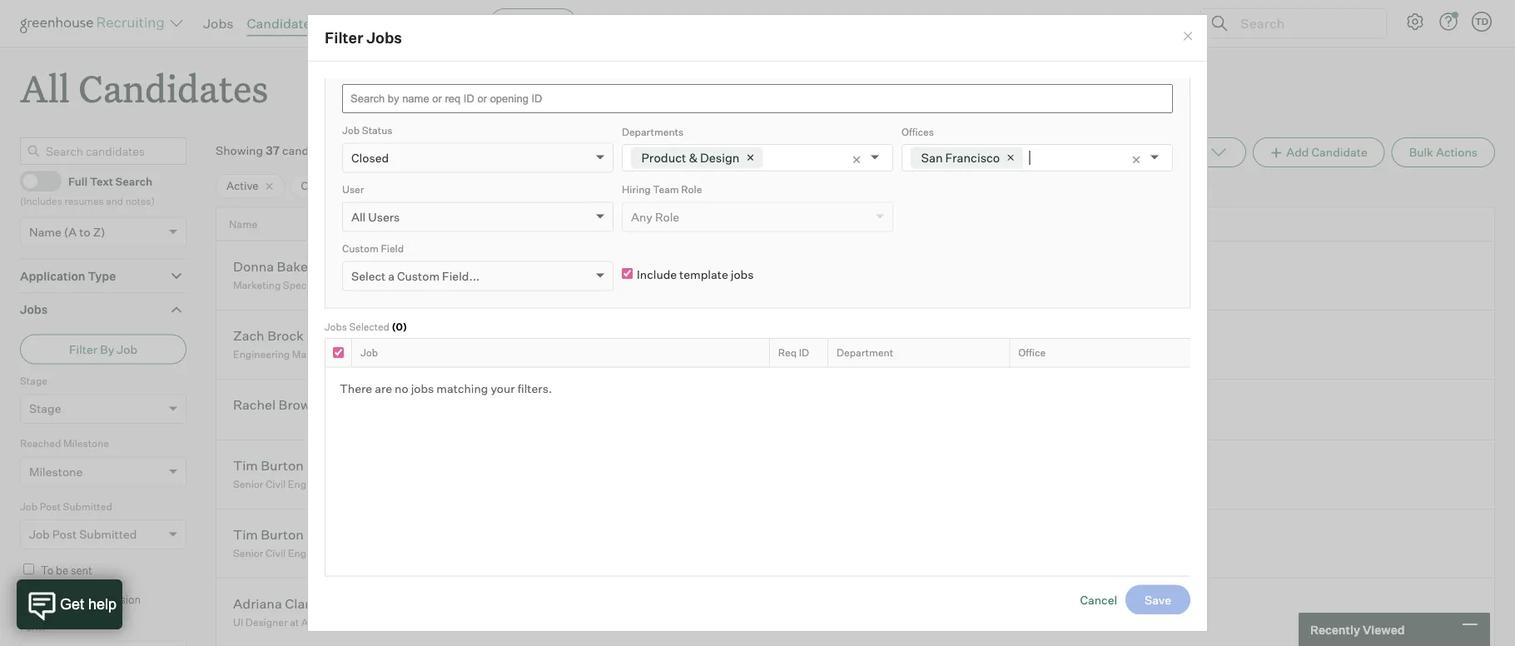 Task type: vqa. For each thing, say whether or not it's contained in the screenshot.
the bottom *
no



Task type: locate. For each thing, give the bounding box(es) containing it.
user
[[342, 183, 364, 195]]

greenhouse recruiting image
[[20, 13, 170, 33]]

reports link
[[331, 15, 381, 32]]

civil down 'rachel brown' link
[[266, 478, 286, 490]]

1 horizontal spatial all
[[351, 209, 366, 223]]

stage element
[[20, 373, 186, 436]]

1 vertical spatial add
[[1287, 145, 1309, 160]]

all down greenhouse recruiting image
[[20, 63, 70, 112]]

interview
[[528, 279, 572, 291], [692, 279, 735, 291]]

1 vertical spatial civil
[[266, 547, 286, 559]]

2 senior from the top
[[233, 547, 263, 559]]

reached milestone element
[[20, 436, 186, 498]]

1 rsa from the top
[[344, 478, 364, 490]]

0 vertical spatial test
[[516, 259, 547, 274]]

to
[[79, 225, 90, 239], [574, 279, 583, 291]]

None field
[[1030, 147, 1034, 168]]

name for name (a to z)
[[29, 225, 61, 239]]

1 vertical spatial tim burton senior civil engineer at rsa engineering
[[233, 526, 423, 559]]

add inside "popup button"
[[510, 15, 536, 32]]

custom
[[342, 242, 379, 254], [397, 268, 440, 282]]

jobs right template
[[731, 267, 754, 281]]

post
[[40, 500, 61, 513], [52, 527, 77, 542]]

engineer down brown
[[288, 478, 330, 490]]

0 vertical spatial tim burton link
[[233, 457, 304, 476]]

tim burton link up adriana
[[233, 526, 304, 545]]

Search text field
[[1236, 11, 1371, 35]]

2 rsa from the top
[[344, 547, 364, 559]]

1 vertical spatial test (19)
[[516, 393, 570, 408]]

burton down 'rachel brown' link
[[261, 457, 304, 473]]

rachel
[[233, 396, 276, 413]]

application type
[[20, 269, 116, 283]]

role right team
[[681, 183, 702, 195]]

(19) right your
[[550, 393, 570, 408]]

1 vertical spatial test
[[516, 328, 547, 343]]

name down active
[[229, 218, 257, 231]]

text
[[90, 174, 113, 188]]

submitted
[[63, 500, 112, 513], [79, 527, 137, 542]]

closed
[[351, 150, 389, 164]]

rachel brown link
[[233, 396, 319, 415]]

1 (19) from the top
[[550, 259, 570, 274]]

burton up adriana clark link
[[261, 526, 304, 543]]

job post submitted
[[20, 500, 112, 513], [29, 527, 137, 542]]

to left schedule
[[574, 279, 583, 291]]

1 clear all element from the left
[[847, 144, 871, 170]]

1 interview from the left
[[528, 279, 572, 291]]

filters.
[[518, 380, 552, 395]]

template
[[679, 267, 728, 281]]

1 vertical spatial filter
[[69, 342, 98, 357]]

0 vertical spatial engineer
[[288, 478, 330, 490]]

1 horizontal spatial filter
[[325, 28, 363, 47]]

manager
[[292, 348, 333, 360]]

0 horizontal spatial all
[[20, 63, 70, 112]]

test (19) right your
[[516, 393, 570, 408]]

0 vertical spatial senior
[[233, 478, 263, 490]]

Search candidates field
[[20, 138, 186, 165]]

milestone down "stage" element
[[63, 437, 109, 450]]

tim burton senior civil engineer at rsa engineering up the clark
[[233, 526, 423, 559]]

2 tim burton link from the top
[[233, 526, 304, 545]]

filter for filter by job
[[69, 342, 98, 357]]

tim burton link down 'rachel brown' link
[[233, 457, 304, 476]]

civil for second tim burton link from the bottom of the page
[[266, 478, 286, 490]]

jobs link
[[203, 15, 234, 32]]

senior down the rachel
[[233, 478, 263, 490]]

integrations
[[394, 15, 470, 32]]

0 horizontal spatial to
[[79, 225, 90, 239]]

2 clear all element from the left
[[1126, 144, 1151, 170]]

1 vertical spatial custom
[[397, 268, 440, 282]]

search
[[115, 174, 152, 188]]

all users
[[351, 209, 400, 223]]

clear all image
[[851, 153, 863, 165]]

for
[[630, 279, 643, 291]]

generate
[[1115, 145, 1166, 160]]

0 horizontal spatial clear all element
[[847, 144, 871, 170]]

0 vertical spatial post
[[40, 500, 61, 513]]

rachel brown
[[233, 396, 319, 413]]

1 horizontal spatial clear all element
[[1126, 144, 1151, 170]]

schedule
[[586, 279, 628, 291]]

engineering
[[233, 348, 290, 360], [366, 478, 423, 490], [366, 547, 423, 559]]

0 vertical spatial tim
[[233, 457, 258, 473]]

adriana
[[233, 595, 282, 612]]

adobe
[[301, 616, 332, 628]]

2 civil from the top
[[266, 547, 286, 559]]

1 horizontal spatial to
[[574, 279, 583, 291]]

1 burton from the top
[[261, 457, 304, 473]]

Search by name or req ID or opening ID field
[[342, 84, 1173, 113]]

1 vertical spatial rsa
[[344, 547, 364, 559]]

2 vertical spatial test
[[516, 393, 547, 408]]

1 vertical spatial all
[[351, 209, 366, 223]]

candidates right jobs 'link'
[[247, 15, 318, 32]]

generate report
[[1115, 145, 1206, 160]]

0 horizontal spatial add
[[510, 15, 536, 32]]

0 vertical spatial (19)
[[550, 259, 570, 274]]

1 horizontal spatial jobs
[[731, 267, 754, 281]]

filter left by
[[69, 342, 98, 357]]

1 vertical spatial tim burton link
[[233, 526, 304, 545]]

interview left schedule
[[528, 279, 572, 291]]

1 engineer from the top
[[288, 478, 330, 490]]

tim down the rachel
[[233, 457, 258, 473]]

design
[[700, 149, 740, 164]]

1 vertical spatial senior
[[233, 547, 263, 559]]

jobs right no
[[411, 380, 434, 395]]

senior up adriana
[[233, 547, 263, 559]]

tim burton senior civil engineer at rsa engineering
[[233, 457, 423, 490], [233, 526, 423, 559]]

open
[[301, 179, 328, 192]]

1 horizontal spatial interview
[[692, 279, 735, 291]]

0 horizontal spatial name
[[29, 225, 61, 239]]

&
[[689, 149, 698, 164]]

showing
[[216, 143, 263, 158]]

1 vertical spatial to
[[574, 279, 583, 291]]

specialist
[[283, 279, 329, 291]]

0 vertical spatial burton
[[261, 457, 304, 473]]

adriana clark link
[[233, 595, 317, 614]]

1 vertical spatial (19)
[[550, 328, 570, 343]]

to left z)
[[79, 225, 90, 239]]

0 vertical spatial test (19)
[[516, 328, 570, 343]]

(19) up filters.
[[550, 328, 570, 343]]

filter right "candidates" link
[[325, 28, 363, 47]]

1 horizontal spatial custom
[[397, 268, 440, 282]]

1 vertical spatial engineering
[[366, 478, 423, 490]]

0 vertical spatial rsa
[[344, 478, 364, 490]]

0 vertical spatial add
[[510, 15, 536, 32]]

engineer
[[288, 478, 330, 490], [288, 547, 330, 559]]

test (19) up filters.
[[516, 328, 570, 343]]

0 horizontal spatial filter
[[69, 342, 98, 357]]

milestone
[[63, 437, 109, 450], [29, 464, 83, 479]]

tim burton link
[[233, 457, 304, 476], [233, 526, 304, 545]]

test
[[516, 259, 547, 274], [516, 328, 547, 343], [516, 393, 547, 408]]

generate report button
[[1094, 138, 1246, 168]]

full text search (includes resumes and notes)
[[20, 174, 155, 207]]

no
[[395, 380, 408, 395]]

milestone down the reached milestone
[[29, 464, 83, 479]]

2 vertical spatial (19)
[[550, 393, 570, 408]]

add candidate link
[[1253, 138, 1385, 168]]

submitted up the sent
[[79, 527, 137, 542]]

close image
[[1182, 30, 1195, 43]]

reports
[[331, 15, 381, 32]]

0 horizontal spatial custom
[[342, 242, 379, 254]]

clear all element for product & design
[[847, 144, 871, 170]]

test down job/status
[[516, 259, 547, 274]]

senior for second tim burton link from the bottom of the page
[[233, 478, 263, 490]]

sent
[[71, 564, 92, 577]]

there are no jobs matching your filters.
[[340, 380, 552, 395]]

1 vertical spatial stage
[[29, 401, 61, 416]]

filter by job button
[[20, 334, 186, 364]]

add for add candidate
[[1287, 145, 1309, 160]]

(19) down job/status
[[550, 259, 570, 274]]

role right any
[[655, 209, 680, 223]]

0 vertical spatial engineering
[[233, 348, 290, 360]]

san
[[921, 149, 943, 164]]

all for all users
[[351, 209, 366, 223]]

form element
[[20, 620, 186, 646]]

interview right technical
[[692, 279, 735, 291]]

1 horizontal spatial role
[[681, 183, 702, 195]]

recently viewed
[[1310, 622, 1405, 637]]

post down "reached"
[[40, 500, 61, 513]]

1 vertical spatial engineer
[[288, 547, 330, 559]]

1 test from the top
[[516, 259, 547, 274]]

test right your
[[516, 393, 547, 408]]

candidate reports are now available! apply filters and select "view in app" element
[[1094, 138, 1246, 168]]

candidates down jobs 'link'
[[78, 63, 268, 112]]

include template jobs
[[637, 267, 754, 281]]

donna
[[233, 258, 274, 274]]

civil up adriana clark link
[[266, 547, 286, 559]]

candidate
[[282, 143, 336, 158]]

post up to be sent
[[52, 527, 77, 542]]

To be sent checkbox
[[23, 564, 34, 575]]

0 vertical spatial tim burton senior civil engineer at rsa engineering
[[233, 457, 423, 490]]

notes)
[[125, 195, 155, 207]]

0 horizontal spatial jobs
[[411, 380, 434, 395]]

name left (a
[[29, 225, 61, 239]]

2 engineer from the top
[[288, 547, 330, 559]]

1 horizontal spatial name
[[229, 218, 257, 231]]

1 civil from the top
[[266, 478, 286, 490]]

job post submitted down reached milestone element
[[20, 500, 112, 513]]

job post submitted up the sent
[[29, 527, 137, 542]]

0 vertical spatial filter
[[325, 28, 363, 47]]

1 vertical spatial submitted
[[79, 527, 137, 542]]

all inside filter jobs 'dialog'
[[351, 209, 366, 223]]

custom right a
[[397, 268, 440, 282]]

offices
[[902, 125, 934, 137]]

1 vertical spatial jobs
[[411, 380, 434, 395]]

field
[[381, 242, 404, 254]]

senior for 2nd tim burton link from the top
[[233, 547, 263, 559]]

tim burton senior civil engineer at rsa engineering down brown
[[233, 457, 423, 490]]

custom up select
[[342, 242, 379, 254]]

clear all image
[[1131, 153, 1142, 165]]

filter
[[325, 28, 363, 47], [69, 342, 98, 357]]

0 vertical spatial custom
[[342, 242, 379, 254]]

departments
[[622, 125, 684, 137]]

viewed
[[1363, 622, 1405, 637]]

1 test (19) from the top
[[516, 328, 570, 343]]

1 vertical spatial tim
[[233, 526, 258, 543]]

1 vertical spatial milestone
[[29, 464, 83, 479]]

to inside the 'test (19) interview to schedule for technical interview'
[[574, 279, 583, 291]]

0 horizontal spatial role
[[655, 209, 680, 223]]

team
[[653, 183, 679, 195]]

2 tim from the top
[[233, 526, 258, 543]]

1 horizontal spatial add
[[1287, 145, 1309, 160]]

selected
[[349, 320, 389, 332]]

engineer up the clark
[[288, 547, 330, 559]]

engineering inside the zach brock engineering manager
[[233, 348, 290, 360]]

1 vertical spatial post
[[52, 527, 77, 542]]

and
[[106, 195, 123, 207]]

configure image
[[1405, 12, 1425, 32]]

0 vertical spatial civil
[[266, 478, 286, 490]]

all left users
[[351, 209, 366, 223]]

filter inside button
[[69, 342, 98, 357]]

test inside the 'test (19) interview to schedule for technical interview'
[[516, 259, 547, 274]]

37
[[266, 143, 280, 158]]

matching
[[437, 380, 488, 395]]

senior
[[233, 478, 263, 490], [233, 547, 263, 559]]

1 vertical spatial burton
[[261, 526, 304, 543]]

0 vertical spatial all
[[20, 63, 70, 112]]

candidate
[[1312, 145, 1368, 160]]

name (a to z)
[[29, 225, 105, 239]]

name for name
[[229, 218, 257, 231]]

0 vertical spatial submitted
[[63, 500, 112, 513]]

job status
[[342, 123, 393, 136]]

tim up adriana
[[233, 526, 258, 543]]

1 senior from the top
[[233, 478, 263, 490]]

interview to schedule for technical interview link
[[513, 277, 739, 293]]

filter jobs
[[325, 28, 402, 47]]

donna baker has been in technical interview for more than 14 days image
[[316, 264, 331, 274]]

0 horizontal spatial interview
[[528, 279, 572, 291]]

None checkbox
[[333, 347, 344, 358]]

2 test (19) from the top
[[516, 393, 570, 408]]

filter inside 'dialog'
[[325, 28, 363, 47]]

clear all element
[[847, 144, 871, 170], [1126, 144, 1151, 170]]

hiring
[[622, 183, 651, 195]]

test up filters.
[[516, 328, 547, 343]]

none checkbox inside filter jobs 'dialog'
[[333, 347, 344, 358]]

submitted down reached milestone element
[[63, 500, 112, 513]]

burton
[[261, 457, 304, 473], [261, 526, 304, 543]]



Task type: describe. For each thing, give the bounding box(es) containing it.
department
[[837, 346, 893, 358]]

2 interview from the left
[[692, 279, 735, 291]]

td button
[[1469, 8, 1495, 35]]

brown
[[279, 396, 319, 413]]

users
[[368, 209, 400, 223]]

Include template jobs checkbox
[[622, 268, 633, 278]]

donna baker
[[233, 258, 313, 274]]

all for all candidates
[[20, 63, 70, 112]]

bulk actions
[[1409, 145, 1478, 160]]

technical
[[645, 279, 690, 291]]

2 test from the top
[[516, 328, 547, 343]]

designer
[[245, 616, 288, 628]]

3 test from the top
[[516, 393, 547, 408]]

full
[[68, 174, 88, 188]]

application
[[20, 269, 85, 283]]

marketing
[[233, 279, 281, 291]]

Pending submission checkbox
[[23, 593, 34, 604]]

closed option
[[351, 150, 389, 164]]

zach
[[233, 327, 264, 344]]

clear all element for san francisco
[[1126, 144, 1151, 170]]

rsa for 2nd tim burton link from the top
[[344, 547, 364, 559]]

candidates link
[[247, 15, 318, 32]]

2 vertical spatial engineering
[[366, 547, 423, 559]]

at inside adriana clark ui designer at adobe
[[290, 616, 299, 628]]

1 vertical spatial candidates
[[78, 63, 268, 112]]

zach brock engineering manager
[[233, 327, 333, 360]]

office
[[1019, 346, 1046, 358]]

ui
[[233, 616, 243, 628]]

showing 37 candidate applications
[[216, 143, 406, 158]]

san francisco
[[921, 149, 1000, 164]]

cancel
[[1080, 592, 1117, 606]]

applications
[[339, 143, 406, 158]]

hiring team role
[[622, 183, 702, 195]]

3 (19) from the top
[[550, 393, 570, 408]]

add candidate
[[1287, 145, 1368, 160]]

select
[[351, 268, 386, 282]]

product
[[641, 149, 686, 164]]

all candidates
[[20, 63, 268, 112]]

(19) inside the 'test (19) interview to schedule for technical interview'
[[550, 259, 570, 274]]

clark
[[285, 595, 317, 612]]

resumes
[[64, 195, 104, 207]]

name (a to z) option
[[29, 225, 105, 239]]

td button
[[1472, 12, 1492, 32]]

1 vertical spatial role
[[655, 209, 680, 223]]

civil for 2nd tim burton link from the top
[[266, 547, 286, 559]]

(0)
[[392, 320, 407, 332]]

be
[[56, 564, 68, 577]]

filter for filter jobs
[[325, 28, 363, 47]]

active
[[226, 179, 259, 192]]

(includes
[[20, 195, 62, 207]]

status
[[362, 123, 393, 136]]

reached
[[20, 437, 61, 450]]

adriana clark ui designer at adobe
[[233, 595, 332, 628]]

(a
[[64, 225, 77, 239]]

jobs selected (0)
[[325, 320, 407, 332]]

rsa for second tim burton link from the bottom of the page
[[344, 478, 364, 490]]

there
[[340, 380, 372, 395]]

test (19) interview to schedule for technical interview
[[516, 259, 735, 291]]

job inside button
[[117, 342, 137, 357]]

filter jobs dialog
[[307, 14, 1208, 632]]

actions
[[1436, 145, 1478, 160]]

submission
[[84, 593, 141, 606]]

1 tim from the top
[[233, 457, 258, 473]]

0 vertical spatial stage
[[20, 374, 47, 387]]

bulk actions link
[[1392, 138, 1495, 168]]

0 vertical spatial jobs
[[731, 267, 754, 281]]

1 tim burton senior civil engineer at rsa engineering from the top
[[233, 457, 423, 490]]

z)
[[93, 225, 105, 239]]

product & design
[[641, 149, 740, 164]]

are
[[375, 380, 392, 395]]

2 burton from the top
[[261, 526, 304, 543]]

a
[[388, 268, 395, 282]]

francisco
[[945, 149, 1000, 164]]

2 tim burton senior civil engineer at rsa engineering from the top
[[233, 526, 423, 559]]

0 vertical spatial role
[[681, 183, 702, 195]]

type
[[88, 269, 116, 283]]

open jobs
[[301, 179, 355, 192]]

td
[[1475, 16, 1489, 27]]

1 tim burton link from the top
[[233, 457, 304, 476]]

engineer for second tim burton link from the bottom of the page
[[288, 478, 330, 490]]

by
[[100, 342, 114, 357]]

any role
[[631, 209, 680, 223]]

report
[[1168, 145, 1206, 160]]

any
[[631, 209, 653, 223]]

recently
[[1310, 622, 1360, 637]]

req
[[778, 346, 797, 358]]

apple
[[342, 279, 370, 291]]

filter by job
[[69, 342, 137, 357]]

2 (19) from the top
[[550, 328, 570, 343]]

to
[[41, 564, 53, 577]]

pending submission
[[41, 593, 141, 606]]

pending
[[41, 593, 82, 606]]

1 vertical spatial job post submitted
[[29, 527, 137, 542]]

integrations link
[[394, 15, 470, 32]]

your
[[491, 380, 515, 395]]

add for add
[[510, 15, 536, 32]]

checkmark image
[[27, 175, 40, 186]]

req id
[[778, 346, 809, 358]]

donna baker link
[[233, 258, 313, 277]]

custom field
[[342, 242, 404, 254]]

0 vertical spatial to
[[79, 225, 90, 239]]

0 vertical spatial candidates
[[247, 15, 318, 32]]

engineer for 2nd tim burton link from the top
[[288, 547, 330, 559]]

0 vertical spatial milestone
[[63, 437, 109, 450]]

0 vertical spatial job post submitted
[[20, 500, 112, 513]]

form
[[20, 621, 44, 634]]

zach brock link
[[233, 327, 304, 346]]

job post submitted element
[[20, 498, 186, 561]]

bulk
[[1409, 145, 1434, 160]]



